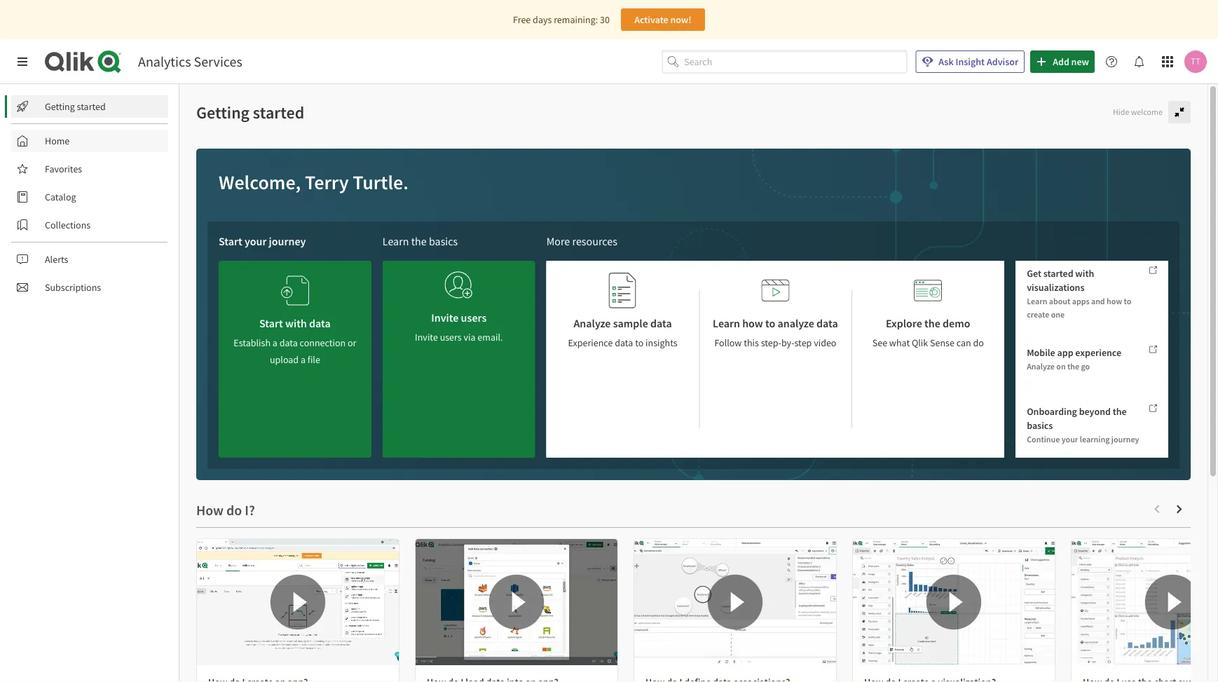 Task type: locate. For each thing, give the bounding box(es) containing it.
1 horizontal spatial getting
[[196, 102, 250, 123]]

welcome, terry turtle. main content
[[179, 84, 1219, 682]]

how up this
[[743, 316, 763, 330]]

started inside navigation pane 'element'
[[77, 100, 106, 113]]

explore the demo see what qlik sense can do
[[873, 316, 984, 349]]

learn the basics
[[383, 234, 458, 248]]

invite left 'via'
[[415, 331, 438, 344]]

welcome
[[1132, 106, 1163, 117]]

users
[[461, 311, 487, 325], [440, 331, 462, 344]]

0 vertical spatial journey
[[269, 234, 306, 248]]

file
[[308, 353, 320, 366]]

1 horizontal spatial learn
[[713, 316, 740, 330]]

start inside start with data establish a data connection or upload a file
[[259, 316, 283, 330]]

1 horizontal spatial getting started
[[196, 102, 304, 123]]

1 horizontal spatial journey
[[1112, 433, 1140, 444]]

how inside learn how to analyze data follow this step-by-step video
[[743, 316, 763, 330]]

1 vertical spatial to
[[766, 316, 776, 330]]

start
[[219, 234, 242, 248], [259, 316, 283, 330]]

alerts link
[[11, 248, 168, 271]]

0 horizontal spatial start
[[219, 234, 242, 248]]

basics up invite users image
[[429, 234, 458, 248]]

learn down turtle.
[[383, 234, 409, 248]]

0 vertical spatial how
[[1107, 296, 1123, 306]]

alerts
[[45, 253, 68, 266]]

0 horizontal spatial to
[[635, 337, 644, 349]]

hide
[[1113, 106, 1130, 117]]

app
[[1058, 346, 1074, 359]]

welcome,
[[219, 170, 301, 195]]

analyze down mobile
[[1027, 361, 1055, 372]]

learn up create
[[1027, 296, 1048, 306]]

0 vertical spatial basics
[[429, 234, 458, 248]]

2 horizontal spatial learn
[[1027, 296, 1048, 306]]

your
[[245, 234, 267, 248], [1062, 433, 1079, 444]]

0 horizontal spatial journey
[[269, 234, 306, 248]]

0 horizontal spatial with
[[285, 316, 307, 330]]

favorites link
[[11, 158, 168, 180]]

learning
[[1080, 433, 1110, 444]]

1 horizontal spatial analyze
[[1027, 361, 1055, 372]]

users left 'via'
[[440, 331, 462, 344]]

30
[[600, 13, 610, 26]]

0 vertical spatial your
[[245, 234, 267, 248]]

2 vertical spatial to
[[635, 337, 644, 349]]

activate now!
[[635, 13, 692, 26]]

getting started up home link
[[45, 100, 106, 113]]

sample
[[613, 316, 648, 330]]

data up video
[[817, 316, 838, 330]]

more resources
[[547, 234, 618, 248]]

learn inside learn how to analyze data follow this step-by-step video
[[713, 316, 740, 330]]

0 vertical spatial analyze
[[574, 316, 611, 330]]

0 horizontal spatial how
[[743, 316, 763, 330]]

days
[[533, 13, 552, 26]]

how right and
[[1107, 296, 1123, 306]]

0 horizontal spatial learn
[[383, 234, 409, 248]]

how
[[1107, 296, 1123, 306], [743, 316, 763, 330]]

0 horizontal spatial your
[[245, 234, 267, 248]]

getting started inside getting started link
[[45, 100, 106, 113]]

data up connection
[[309, 316, 331, 330]]

hide welcome image
[[1174, 107, 1186, 118]]

analyze sample data image
[[609, 272, 637, 309]]

2 horizontal spatial to
[[1124, 296, 1132, 306]]

how do i create an app? element
[[208, 676, 308, 682]]

navigation pane element
[[0, 90, 179, 304]]

invite down invite users image
[[431, 311, 459, 325]]

analytics services
[[138, 53, 242, 70]]

getting
[[45, 100, 75, 113], [196, 102, 250, 123]]

video
[[814, 337, 837, 349]]

explore the demo image
[[914, 272, 943, 309]]

a
[[273, 337, 278, 349], [301, 353, 306, 366]]

0 vertical spatial start
[[219, 234, 242, 248]]

learn for learn how to analyze data follow this step-by-step video
[[713, 316, 740, 330]]

searchbar element
[[662, 50, 907, 73]]

basics
[[429, 234, 458, 248], [1027, 419, 1053, 432]]

ask insight advisor button
[[916, 50, 1025, 73]]

1 horizontal spatial started
[[253, 102, 304, 123]]

0 vertical spatial a
[[273, 337, 278, 349]]

start your journey
[[219, 234, 306, 248]]

to inside learn how to analyze data follow this step-by-step video
[[766, 316, 776, 330]]

to
[[1124, 296, 1132, 306], [766, 316, 776, 330], [635, 337, 644, 349]]

or
[[348, 337, 357, 349]]

start up establish
[[259, 316, 283, 330]]

favorites
[[45, 163, 82, 175]]

getting started down services
[[196, 102, 304, 123]]

invite
[[431, 311, 459, 325], [415, 331, 438, 344]]

data up 'upload'
[[280, 337, 298, 349]]

getting up home
[[45, 100, 75, 113]]

advisor
[[987, 55, 1019, 68]]

1 vertical spatial how
[[743, 316, 763, 330]]

0 horizontal spatial getting
[[45, 100, 75, 113]]

2 vertical spatial learn
[[713, 316, 740, 330]]

1 vertical spatial analyze
[[1027, 361, 1055, 372]]

visualizations
[[1027, 281, 1085, 294]]

1 horizontal spatial to
[[766, 316, 776, 330]]

to down sample
[[635, 337, 644, 349]]

activate
[[635, 13, 669, 26]]

close sidebar menu image
[[17, 56, 28, 67]]

analyze inside "analyze sample data experience data to insights"
[[574, 316, 611, 330]]

Search text field
[[685, 50, 907, 73]]

a up 'upload'
[[273, 337, 278, 349]]

1 horizontal spatial a
[[301, 353, 306, 366]]

can
[[957, 337, 972, 349]]

with up apps
[[1076, 267, 1095, 280]]

journey up start with data image
[[269, 234, 306, 248]]

0 vertical spatial learn
[[383, 234, 409, 248]]

and
[[1092, 296, 1105, 306]]

analyze inside mobile app experience analyze on the go
[[1027, 361, 1055, 372]]

0 horizontal spatial getting started
[[45, 100, 106, 113]]

0 vertical spatial to
[[1124, 296, 1132, 306]]

1 vertical spatial with
[[285, 316, 307, 330]]

1 horizontal spatial your
[[1062, 433, 1079, 444]]

learn how to analyze data image
[[762, 272, 790, 309]]

with down start with data image
[[285, 316, 307, 330]]

data
[[309, 316, 331, 330], [651, 316, 672, 330], [817, 316, 838, 330], [280, 337, 298, 349], [615, 337, 633, 349]]

your down the welcome,
[[245, 234, 267, 248]]

analyze
[[778, 316, 815, 330]]

with
[[1076, 267, 1095, 280], [285, 316, 307, 330]]

1 vertical spatial learn
[[1027, 296, 1048, 306]]

1 horizontal spatial basics
[[1027, 419, 1053, 432]]

about
[[1049, 296, 1071, 306]]

1 vertical spatial basics
[[1027, 419, 1053, 432]]

start for with
[[259, 316, 283, 330]]

0 horizontal spatial started
[[77, 100, 106, 113]]

journey
[[269, 234, 306, 248], [1112, 433, 1140, 444]]

getting started
[[45, 100, 106, 113], [196, 102, 304, 123]]

catalog link
[[11, 186, 168, 208]]

1 vertical spatial journey
[[1112, 433, 1140, 444]]

insights
[[646, 337, 678, 349]]

mobile app experience analyze on the go
[[1027, 346, 1122, 372]]

learn up the follow
[[713, 316, 740, 330]]

how do i load data into an app? element
[[427, 676, 559, 682]]

1 horizontal spatial how
[[1107, 296, 1123, 306]]

data up 'insights'
[[651, 316, 672, 330]]

getting started inside welcome, terry turtle. main content
[[196, 102, 304, 123]]

getting down services
[[196, 102, 250, 123]]

1 vertical spatial start
[[259, 316, 283, 330]]

home
[[45, 135, 70, 147]]

0 vertical spatial with
[[1076, 267, 1095, 280]]

basics up the continue
[[1027, 419, 1053, 432]]

0 horizontal spatial analyze
[[574, 316, 611, 330]]

2 horizontal spatial started
[[1044, 267, 1074, 280]]

users up 'via'
[[461, 311, 487, 325]]

1 horizontal spatial start
[[259, 316, 283, 330]]

1 vertical spatial users
[[440, 331, 462, 344]]

1 vertical spatial your
[[1062, 433, 1079, 444]]

the
[[411, 234, 427, 248], [925, 316, 941, 330], [1068, 361, 1080, 372], [1113, 405, 1127, 418]]

hide welcome
[[1113, 106, 1163, 117]]

subscriptions
[[45, 281, 101, 294]]

start down the welcome,
[[219, 234, 242, 248]]

1 vertical spatial a
[[301, 353, 306, 366]]

how do i create a visualization? image
[[853, 539, 1055, 665]]

a left the file
[[301, 353, 306, 366]]

to right and
[[1124, 296, 1132, 306]]

0 horizontal spatial basics
[[429, 234, 458, 248]]

data inside learn how to analyze data follow this step-by-step video
[[817, 316, 838, 330]]

getting started link
[[11, 95, 168, 118]]

collections link
[[11, 214, 168, 236]]

your left learning
[[1062, 433, 1079, 444]]

to up step-
[[766, 316, 776, 330]]

1 horizontal spatial with
[[1076, 267, 1095, 280]]

learn how to analyze data follow this step-by-step video
[[713, 316, 838, 349]]

how inside get started with visualizations learn about apps and how to create one
[[1107, 296, 1123, 306]]

started
[[77, 100, 106, 113], [253, 102, 304, 123], [1044, 267, 1074, 280]]

demo
[[943, 316, 971, 330]]

get started with visualizations learn about apps and how to create one
[[1027, 267, 1132, 320]]

analyze
[[574, 316, 611, 330], [1027, 361, 1055, 372]]

1 vertical spatial invite
[[415, 331, 438, 344]]

now!
[[671, 13, 692, 26]]

upload
[[270, 353, 299, 366]]

analytics
[[138, 53, 191, 70]]

journey right learning
[[1112, 433, 1140, 444]]

analyze up experience
[[574, 316, 611, 330]]

establish
[[234, 337, 271, 349]]

how do i define data associations? element
[[646, 676, 790, 682]]

journey inside onboarding beyond the basics continue your learning journey
[[1112, 433, 1140, 444]]



Task type: describe. For each thing, give the bounding box(es) containing it.
getting inside welcome, terry turtle. main content
[[196, 102, 250, 123]]

0 horizontal spatial a
[[273, 337, 278, 349]]

see
[[873, 337, 888, 349]]

this
[[744, 337, 759, 349]]

basics inside onboarding beyond the basics continue your learning journey
[[1027, 419, 1053, 432]]

add new button
[[1031, 50, 1095, 73]]

mobile
[[1027, 346, 1056, 359]]

step-
[[761, 337, 782, 349]]

activate now! link
[[621, 8, 705, 31]]

start with data establish a data connection or upload a file
[[234, 316, 357, 366]]

free
[[513, 13, 531, 26]]

on
[[1057, 361, 1066, 372]]

learn for learn the basics
[[383, 234, 409, 248]]

the inside 'explore the demo see what qlik sense can do'
[[925, 316, 941, 330]]

qlik
[[912, 337, 928, 349]]

the inside onboarding beyond the basics continue your learning journey
[[1113, 405, 1127, 418]]

get
[[1027, 267, 1042, 280]]

turtle.
[[353, 170, 409, 195]]

onboarding
[[1027, 405, 1078, 418]]

explore
[[886, 316, 923, 330]]

how do i define data associations? image
[[635, 539, 836, 665]]

0 vertical spatial users
[[461, 311, 487, 325]]

create
[[1027, 309, 1050, 320]]

learn inside get started with visualizations learn about apps and how to create one
[[1027, 296, 1048, 306]]

insight
[[956, 55, 985, 68]]

step
[[795, 337, 812, 349]]

via
[[464, 331, 476, 344]]

add new
[[1053, 55, 1090, 68]]

apps
[[1073, 296, 1090, 306]]

new
[[1072, 55, 1090, 68]]

more
[[547, 234, 570, 248]]

start for your
[[219, 234, 242, 248]]

analyze sample data experience data to insights
[[568, 316, 678, 349]]

connection
[[300, 337, 346, 349]]

do
[[973, 337, 984, 349]]

0 vertical spatial invite
[[431, 311, 459, 325]]

what
[[890, 337, 910, 349]]

beyond
[[1080, 405, 1111, 418]]

terry turtle image
[[1185, 50, 1207, 73]]

collections
[[45, 219, 91, 231]]

start with data image
[[281, 272, 309, 309]]

subscriptions link
[[11, 276, 168, 299]]

your inside onboarding beyond the basics continue your learning journey
[[1062, 433, 1079, 444]]

resources
[[572, 234, 618, 248]]

the inside mobile app experience analyze on the go
[[1068, 361, 1080, 372]]

ask
[[939, 55, 954, 68]]

by-
[[782, 337, 795, 349]]

to inside "analyze sample data experience data to insights"
[[635, 337, 644, 349]]

how do i use the chart suggestions toggle? image
[[1072, 539, 1219, 665]]

invite users image
[[445, 266, 473, 304]]

continue
[[1027, 433, 1060, 444]]

email.
[[478, 331, 503, 344]]

with inside start with data establish a data connection or upload a file
[[285, 316, 307, 330]]

welcome, terry turtle.
[[219, 170, 409, 195]]

onboarding beyond the basics continue your learning journey
[[1027, 405, 1140, 444]]

analytics services element
[[138, 53, 242, 70]]

go
[[1082, 361, 1090, 372]]

experience
[[568, 337, 613, 349]]

free days remaining: 30
[[513, 13, 610, 26]]

data down sample
[[615, 337, 633, 349]]

experience
[[1076, 346, 1122, 359]]

getting inside navigation pane 'element'
[[45, 100, 75, 113]]

invite users invite users via email.
[[415, 311, 503, 344]]

services
[[194, 53, 242, 70]]

follow
[[715, 337, 742, 349]]

terry
[[305, 170, 349, 195]]

how do i use the chart suggestions toggle? element
[[1083, 676, 1219, 682]]

remaining:
[[554, 13, 598, 26]]

home link
[[11, 130, 168, 152]]

with inside get started with visualizations learn about apps and how to create one
[[1076, 267, 1095, 280]]

one
[[1051, 309, 1065, 320]]

how do i load data into an app? image
[[416, 539, 618, 665]]

catalog
[[45, 191, 76, 203]]

sense
[[930, 337, 955, 349]]

ask insight advisor
[[939, 55, 1019, 68]]

how do i create an app? image
[[197, 539, 399, 665]]

to inside get started with visualizations learn about apps and how to create one
[[1124, 296, 1132, 306]]

add
[[1053, 55, 1070, 68]]

how do i create a visualization? element
[[865, 676, 996, 682]]

started inside get started with visualizations learn about apps and how to create one
[[1044, 267, 1074, 280]]



Task type: vqa. For each thing, say whether or not it's contained in the screenshot.
The Welcome, Terry Turtle.
yes



